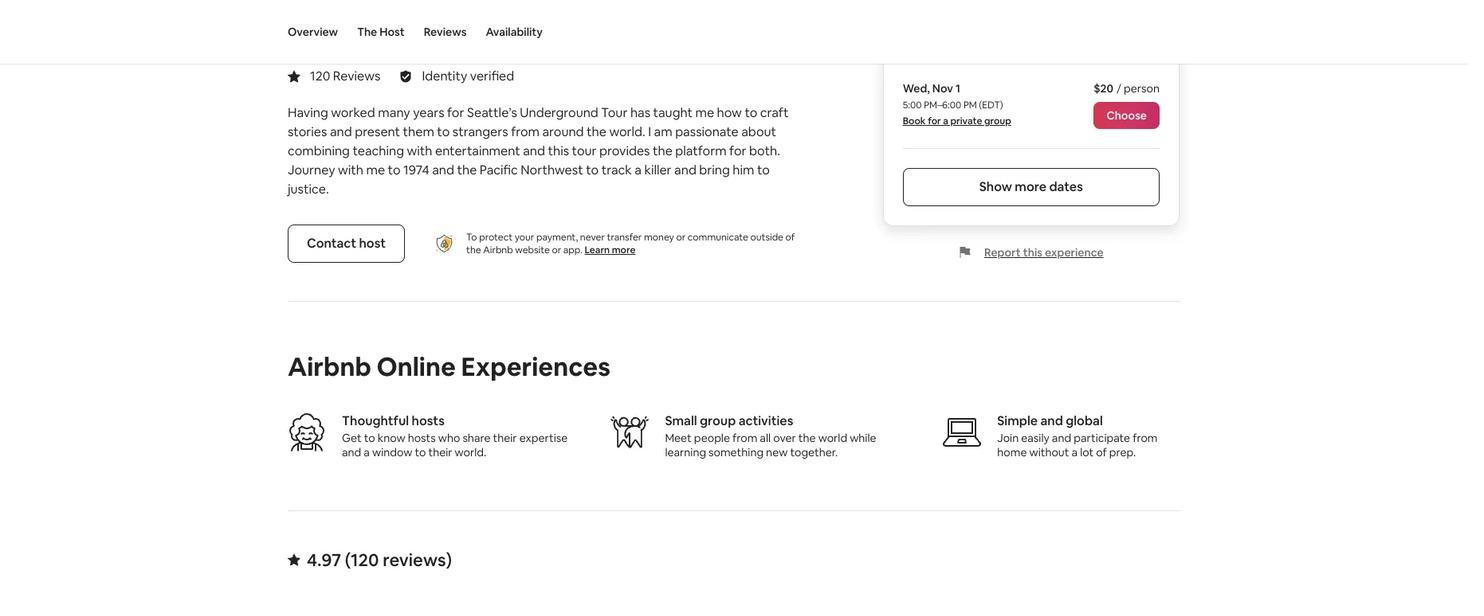 Task type: vqa. For each thing, say whether or not it's contained in the screenshot.
1/13/2024
no



Task type: describe. For each thing, give the bounding box(es) containing it.
contact host
[[307, 235, 386, 252]]

person
[[1124, 81, 1160, 96]]

120
[[310, 68, 330, 84]]

show
[[980, 179, 1012, 195]]

to down tour on the left top of the page
[[586, 162, 599, 179]]

over
[[773, 431, 796, 446]]

him
[[733, 162, 755, 179]]

contact host button
[[288, 225, 405, 263]]

activities
[[739, 413, 793, 430]]

(edt)
[[979, 99, 1003, 112]]

combining
[[288, 143, 350, 159]]

$20 / person
[[1094, 81, 1160, 96]]

get
[[342, 431, 362, 446]]

protect
[[479, 231, 513, 244]]

transfer
[[607, 231, 642, 244]]

overview button
[[288, 0, 338, 64]]

since
[[425, 33, 451, 48]]

/
[[1117, 81, 1122, 96]]

both.
[[749, 143, 780, 159]]

entertainment
[[435, 143, 520, 159]]

new together.
[[766, 446, 838, 460]]

0 horizontal spatial or
[[552, 244, 561, 257]]

airbnb online experiences
[[288, 351, 611, 383]]

verified
[[470, 68, 514, 84]]

taught
[[653, 104, 693, 121]]

their world.
[[428, 446, 487, 460]]

clayton
[[480, 6, 545, 28]]

never
[[580, 231, 605, 244]]

has
[[630, 104, 651, 121]]

0 vertical spatial hosts
[[412, 413, 445, 430]]

show more dates
[[980, 179, 1083, 195]]

killer
[[644, 162, 672, 179]]

1 vertical spatial reviews
[[333, 68, 381, 84]]

seattle's
[[467, 104, 517, 121]]

dates
[[1049, 179, 1083, 195]]

book for a private group link
[[903, 115, 1012, 128]]

thoughtful
[[342, 413, 409, 430]]

wed,
[[903, 81, 930, 96]]

pm–6:00
[[924, 99, 962, 112]]

a inside 'simple and global join easily and participate from home without a lot of prep.'
[[1072, 446, 1078, 460]]

outside
[[751, 231, 784, 244]]

app.
[[563, 244, 583, 257]]

to left '1974'
[[388, 162, 401, 179]]

1 horizontal spatial for
[[729, 143, 747, 159]]

a inside thoughtful hosts get to know hosts who share their expertise and a window to their world.
[[364, 446, 370, 460]]

them
[[403, 124, 434, 140]]

more for learn
[[612, 244, 636, 257]]

having
[[288, 104, 328, 121]]

pm
[[964, 99, 977, 112]]

and up easily
[[1041, 413, 1063, 430]]

wed, nov 1 5:00 pm–6:00 pm (edt) book for a private group
[[903, 81, 1012, 128]]

to protect your payment, never transfer money or communicate outside of the airbnb website or app.
[[466, 231, 795, 257]]

reviews button
[[424, 0, 467, 64]]

airbnb inside to protect your payment, never transfer money or communicate outside of the airbnb website or app.
[[483, 244, 513, 257]]

airbnb inside meet your host, clayton host on airbnb since 2016
[[388, 33, 422, 48]]

craft
[[760, 104, 789, 121]]

how
[[717, 104, 742, 121]]

4.97 (120 reviews)
[[307, 549, 452, 572]]

around
[[542, 124, 584, 140]]

120 reviews
[[310, 68, 381, 84]]

meet inside meet your host, clayton host on airbnb since 2016
[[345, 6, 388, 28]]

1 vertical spatial with
[[338, 162, 364, 179]]

to right get
[[364, 431, 375, 446]]

the down entertainment
[[457, 162, 477, 179]]

overview
[[288, 25, 338, 39]]

learn
[[585, 244, 610, 257]]

from inside 'simple and global join easily and participate from home without a lot of prep.'
[[1133, 431, 1158, 446]]

while
[[850, 431, 877, 446]]

0 vertical spatial reviews
[[424, 25, 467, 39]]

identity verified
[[422, 68, 514, 84]]

1 vertical spatial me
[[366, 162, 385, 179]]

northwest
[[521, 162, 583, 179]]

group inside wed, nov 1 5:00 pm–6:00 pm (edt) book for a private group
[[984, 115, 1012, 128]]

stories
[[288, 124, 327, 140]]

tour
[[572, 143, 597, 159]]

payment,
[[536, 231, 578, 244]]

all
[[760, 431, 771, 446]]

who
[[438, 431, 460, 446]]

i
[[648, 124, 651, 140]]

private
[[951, 115, 982, 128]]

the up tour on the left top of the page
[[587, 124, 607, 140]]

of prep.
[[1096, 446, 1136, 460]]

to right window
[[415, 446, 426, 460]]

0 horizontal spatial airbnb
[[288, 351, 371, 383]]

the
[[357, 25, 377, 39]]

the host button
[[357, 0, 405, 64]]

0 vertical spatial with
[[407, 143, 432, 159]]

track
[[602, 162, 632, 179]]

choose link
[[1094, 102, 1160, 129]]

present
[[355, 124, 400, 140]]

and right easily
[[1052, 431, 1072, 446]]

join
[[998, 431, 1019, 446]]

the inside to protect your payment, never transfer money or communicate outside of the airbnb website or app.
[[466, 244, 481, 257]]

your inside meet your host, clayton host on airbnb since 2016
[[392, 6, 429, 28]]



Task type: locate. For each thing, give the bounding box(es) containing it.
for down pm–6:00
[[928, 115, 941, 128]]

and down worked
[[330, 124, 352, 140]]

your right protect
[[515, 231, 534, 244]]

a left killer
[[635, 162, 642, 179]]

1 vertical spatial meet
[[665, 431, 692, 446]]

group down the (edt)
[[984, 115, 1012, 128]]

this down around
[[548, 143, 569, 159]]

world
[[818, 431, 847, 446]]

online
[[377, 351, 456, 383]]

simple
[[998, 413, 1038, 430]]

to down "both."
[[757, 162, 770, 179]]

host,
[[432, 6, 476, 28]]

1 horizontal spatial or
[[676, 231, 686, 244]]

1 horizontal spatial with
[[407, 143, 432, 159]]

with down teaching
[[338, 162, 364, 179]]

from
[[511, 124, 540, 140], [733, 431, 758, 446], [1133, 431, 1158, 446]]

host inside button
[[380, 25, 405, 39]]

from inside the having worked many years for seattle's underground tour has taught me how to craft stories and present them to strangers from around the world.  i am passionate about combining teaching with entertainment and this tour provides the platform for both. journey with me to 1974 and the pacific northwest to track a killer and bring him to justice.
[[511, 124, 540, 140]]

the
[[587, 124, 607, 140], [653, 143, 673, 159], [457, 162, 477, 179], [466, 244, 481, 257], [799, 431, 816, 446]]

choose
[[1107, 108, 1147, 123]]

host left on
[[345, 33, 370, 48]]

airbnb
[[388, 33, 422, 48], [483, 244, 513, 257], [288, 351, 371, 383]]

and
[[330, 124, 352, 140], [523, 143, 545, 159], [432, 162, 454, 179], [674, 162, 697, 179], [1041, 413, 1063, 430], [1052, 431, 1072, 446], [342, 446, 361, 460]]

people
[[694, 431, 730, 446]]

pacific
[[480, 162, 518, 179]]

and up northwest at the left
[[523, 143, 545, 159]]

more for show
[[1015, 179, 1047, 195]]

from inside the small group activities meet people from all over the world while learning something new together.
[[733, 431, 758, 446]]

availability
[[486, 25, 543, 39]]

2 horizontal spatial from
[[1133, 431, 1158, 446]]

the down am
[[653, 143, 673, 159]]

this right report
[[1023, 245, 1043, 260]]

0 horizontal spatial for
[[447, 104, 464, 121]]

group up people
[[700, 413, 736, 430]]

their
[[493, 431, 517, 446]]

me down teaching
[[366, 162, 385, 179]]

to down years
[[437, 124, 450, 140]]

learn more
[[585, 244, 636, 257]]

meet your host, clayton host on airbnb since 2016
[[345, 6, 545, 48]]

many
[[378, 104, 410, 121]]

meet up on
[[345, 6, 388, 28]]

0 vertical spatial meet
[[345, 6, 388, 28]]

window
[[372, 446, 412, 460]]

5:00
[[903, 99, 922, 112]]

this inside the having worked many years for seattle's underground tour has taught me how to craft stories and present them to strangers from around the world.  i am passionate about combining teaching with entertainment and this tour provides the platform for both. journey with me to 1974 and the pacific northwest to track a killer and bring him to justice.
[[548, 143, 569, 159]]

a inside wed, nov 1 5:00 pm–6:00 pm (edt) book for a private group
[[943, 115, 949, 128]]

availability button
[[486, 0, 543, 64]]

share
[[463, 431, 491, 446]]

having worked many years for seattle's underground tour has taught me how to craft stories and present them to strangers from around the world.  i am passionate about combining teaching with entertainment and this tour provides the platform for both. journey with me to 1974 and the pacific northwest to track a killer and bring him to justice.
[[288, 104, 789, 198]]

for inside wed, nov 1 5:00 pm–6:00 pm (edt) book for a private group
[[928, 115, 941, 128]]

from left all
[[733, 431, 758, 446]]

1 horizontal spatial this
[[1023, 245, 1043, 260]]

for right years
[[447, 104, 464, 121]]

a left lot
[[1072, 446, 1078, 460]]

with down them
[[407, 143, 432, 159]]

worked
[[331, 104, 375, 121]]

0 vertical spatial me
[[696, 104, 714, 121]]

0 vertical spatial group
[[984, 115, 1012, 128]]

more right show
[[1015, 179, 1047, 195]]

0 horizontal spatial more
[[612, 244, 636, 257]]

report this experience button
[[959, 245, 1104, 260]]

0 vertical spatial airbnb
[[388, 33, 422, 48]]

1 vertical spatial more
[[612, 244, 636, 257]]

1 horizontal spatial your
[[515, 231, 534, 244]]

your
[[392, 6, 429, 28], [515, 231, 534, 244]]

group inside the small group activities meet people from all over the world while learning something new together.
[[700, 413, 736, 430]]

provides
[[600, 143, 650, 159]]

0 horizontal spatial your
[[392, 6, 429, 28]]

nov
[[933, 81, 953, 96]]

0 horizontal spatial meet
[[345, 6, 388, 28]]

meet inside the small group activities meet people from all over the world while learning something new together.
[[665, 431, 692, 446]]

learn more link
[[585, 244, 636, 257]]

a down pm–6:00
[[943, 115, 949, 128]]

am
[[654, 124, 673, 140]]

4.97
[[307, 549, 341, 572]]

lot
[[1080, 446, 1094, 460]]

money
[[644, 231, 674, 244]]

show more dates link
[[903, 168, 1160, 206]]

bring
[[699, 162, 730, 179]]

2 horizontal spatial for
[[928, 115, 941, 128]]

meet down small
[[665, 431, 692, 446]]

(120
[[345, 549, 379, 572]]

0 horizontal spatial this
[[548, 143, 569, 159]]

1 horizontal spatial host
[[380, 25, 405, 39]]

hosts
[[412, 413, 445, 430], [408, 431, 436, 446]]

more right the learn
[[612, 244, 636, 257]]

for up him
[[729, 143, 747, 159]]

1 vertical spatial this
[[1023, 245, 1043, 260]]

your inside to protect your payment, never transfer money or communicate outside of the airbnb website or app.
[[515, 231, 534, 244]]

0 horizontal spatial group
[[700, 413, 736, 430]]

on
[[372, 33, 385, 48]]

1 horizontal spatial reviews
[[424, 25, 467, 39]]

2 vertical spatial airbnb
[[288, 351, 371, 383]]

0 horizontal spatial reviews
[[333, 68, 381, 84]]

0 horizontal spatial from
[[511, 124, 540, 140]]

tour
[[601, 104, 628, 121]]

host right 'the'
[[380, 25, 405, 39]]

the right over
[[799, 431, 816, 446]]

hosts up who
[[412, 413, 445, 430]]

for
[[447, 104, 464, 121], [928, 115, 941, 128], [729, 143, 747, 159]]

a
[[943, 115, 949, 128], [635, 162, 642, 179], [364, 446, 370, 460], [1072, 446, 1078, 460]]

1 vertical spatial airbnb
[[483, 244, 513, 257]]

and inside thoughtful hosts get to know hosts who share their expertise and a window to their world.
[[342, 446, 361, 460]]

to
[[466, 231, 477, 244]]

experience
[[1045, 245, 1104, 260]]

from right participate
[[1133, 431, 1158, 446]]

1 vertical spatial your
[[515, 231, 534, 244]]

underground
[[520, 104, 599, 121]]

the left website
[[466, 244, 481, 257]]

airbnb right on
[[388, 33, 422, 48]]

2016
[[454, 33, 478, 48]]

learning
[[665, 446, 706, 460]]

host
[[359, 235, 386, 252]]

contact
[[307, 235, 356, 252]]

airbnb right to
[[483, 244, 513, 257]]

0 vertical spatial your
[[392, 6, 429, 28]]

1 vertical spatial group
[[700, 413, 736, 430]]

airbnb up thoughtful
[[288, 351, 371, 383]]

1 horizontal spatial meet
[[665, 431, 692, 446]]

more
[[1015, 179, 1047, 195], [612, 244, 636, 257]]

0 horizontal spatial me
[[366, 162, 385, 179]]

1 horizontal spatial group
[[984, 115, 1012, 128]]

report
[[984, 245, 1021, 260]]

without
[[1030, 446, 1069, 460]]

about
[[742, 124, 777, 140]]

me up passionate on the top
[[696, 104, 714, 121]]

host inside meet your host, clayton host on airbnb since 2016
[[345, 33, 370, 48]]

from left around
[[511, 124, 540, 140]]

0 horizontal spatial with
[[338, 162, 364, 179]]

1 horizontal spatial more
[[1015, 179, 1047, 195]]

2 horizontal spatial airbnb
[[483, 244, 513, 257]]

simple and global join easily and participate from home without a lot of prep.
[[998, 413, 1158, 460]]

communicate
[[688, 231, 749, 244]]

website
[[515, 244, 550, 257]]

1 horizontal spatial airbnb
[[388, 33, 422, 48]]

strangers
[[453, 124, 508, 140]]

0 vertical spatial this
[[548, 143, 569, 159]]

to
[[745, 104, 758, 121], [437, 124, 450, 140], [388, 162, 401, 179], [586, 162, 599, 179], [757, 162, 770, 179], [364, 431, 375, 446], [415, 446, 426, 460]]

a inside the having worked many years for seattle's underground tour has taught me how to craft stories and present them to strangers from around the world.  i am passionate about combining teaching with entertainment and this tour provides the platform for both. journey with me to 1974 and the pacific northwest to track a killer and bring him to justice.
[[635, 162, 642, 179]]

1
[[956, 81, 961, 96]]

learn more about the host, clayton. image
[[288, 5, 332, 49], [288, 5, 332, 49]]

or left the app.
[[552, 244, 561, 257]]

of
[[786, 231, 795, 244]]

justice.
[[288, 181, 329, 198]]

something
[[709, 446, 764, 460]]

a right get
[[364, 446, 370, 460]]

identity
[[422, 68, 467, 84]]

years
[[413, 104, 444, 121]]

and right '1974'
[[432, 162, 454, 179]]

0 horizontal spatial host
[[345, 33, 370, 48]]

the host
[[357, 25, 405, 39]]

or
[[676, 231, 686, 244], [552, 244, 561, 257]]

small
[[665, 413, 697, 430]]

the inside the small group activities meet people from all over the world while learning something new together.
[[799, 431, 816, 446]]

easily
[[1021, 431, 1050, 446]]

your up the since
[[392, 6, 429, 28]]

world.
[[609, 124, 646, 140]]

meet
[[345, 6, 388, 28], [665, 431, 692, 446]]

1 horizontal spatial from
[[733, 431, 758, 446]]

1 vertical spatial hosts
[[408, 431, 436, 446]]

or right money
[[676, 231, 686, 244]]

to up about
[[745, 104, 758, 121]]

hosts left who
[[408, 431, 436, 446]]

experiences
[[461, 351, 611, 383]]

group
[[984, 115, 1012, 128], [700, 413, 736, 430]]

0 vertical spatial more
[[1015, 179, 1047, 195]]

this
[[548, 143, 569, 159], [1023, 245, 1043, 260]]

small group activities meet people from all over the world while learning something new together.
[[665, 413, 877, 460]]

and down platform
[[674, 162, 697, 179]]

and down thoughtful
[[342, 446, 361, 460]]

1 horizontal spatial me
[[696, 104, 714, 121]]



